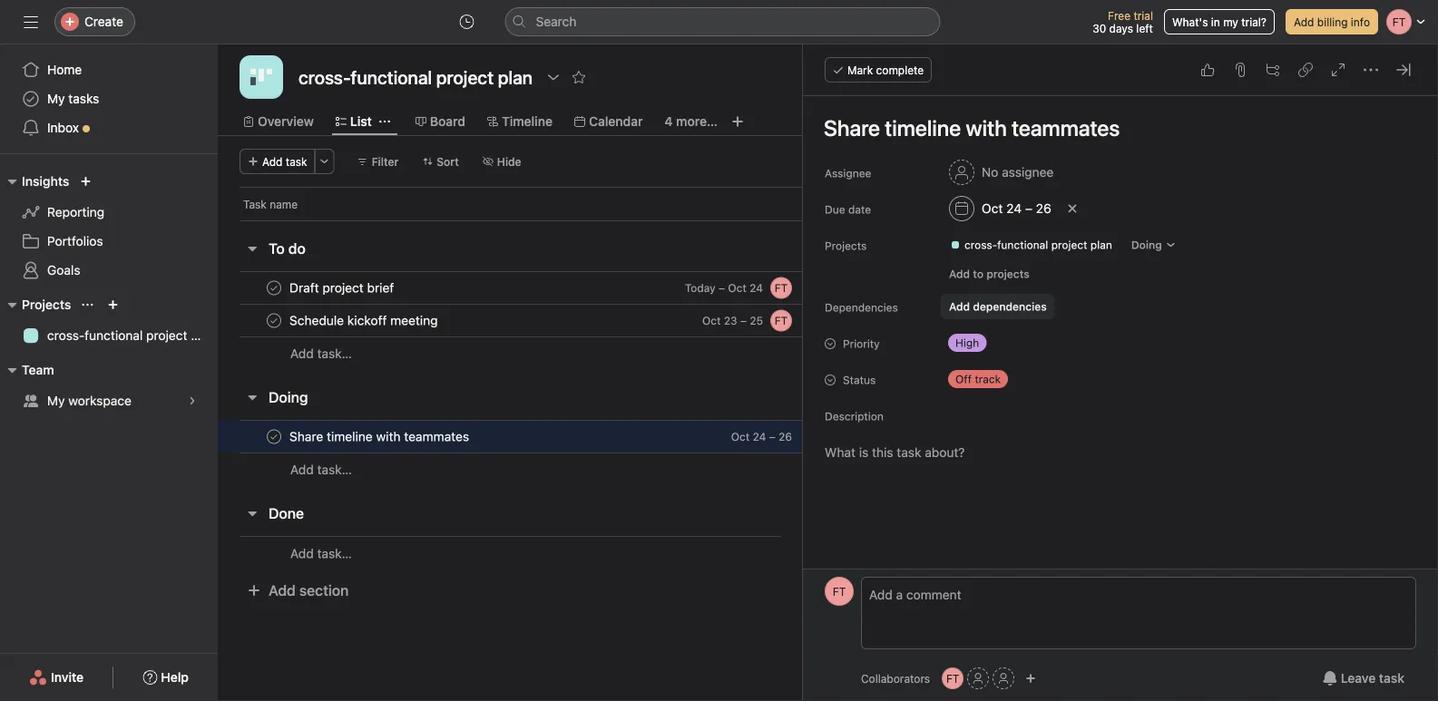 Task type: describe. For each thing, give the bounding box(es) containing it.
add task… for add task… "button" inside the header to do tree grid
[[290, 346, 352, 361]]

inbox
[[47, 120, 79, 135]]

full screen image
[[1331, 63, 1346, 77]]

no assignee
[[982, 165, 1054, 180]]

trial
[[1134, 9, 1153, 22]]

reporting
[[47, 205, 104, 220]]

filter button
[[349, 149, 407, 174]]

4
[[665, 114, 673, 129]]

row containing today
[[218, 271, 870, 305]]

collapse task list for this section image for header doing 'tree grid'
[[245, 390, 259, 405]]

my
[[1223, 15, 1238, 28]]

add inside header to do tree grid
[[290, 346, 314, 361]]

to
[[973, 268, 984, 280]]

share timeline with teammates cell
[[218, 420, 804, 454]]

tasks
[[68, 91, 99, 106]]

task for add task
[[286, 155, 307, 168]]

team button
[[0, 359, 54, 381]]

create button
[[54, 7, 135, 36]]

off track
[[955, 373, 1001, 386]]

2 add task… row from the top
[[218, 453, 870, 486]]

attachments: add a file to this task, share timeline with teammates image
[[1233, 63, 1248, 77]]

free trial 30 days left
[[1093, 9, 1153, 34]]

close details image
[[1396, 63, 1411, 77]]

functional inside main content
[[997, 239, 1048, 251]]

completed checkbox for oct
[[263, 310, 285, 332]]

status
[[843, 374, 876, 387]]

leave task button
[[1311, 662, 1416, 695]]

leave task
[[1341, 671, 1405, 686]]

3 add task… row from the top
[[218, 536, 870, 571]]

left
[[1136, 22, 1153, 34]]

what's in my trial? button
[[1164, 9, 1275, 34]]

days
[[1109, 22, 1133, 34]]

board
[[430, 114, 465, 129]]

3 add task… button from the top
[[290, 544, 352, 564]]

billing
[[1317, 15, 1348, 28]]

header to do tree grid
[[218, 271, 870, 370]]

off track button
[[941, 367, 1050, 392]]

more…
[[676, 114, 718, 129]]

add a task to this section image
[[317, 390, 332, 405]]

add billing info
[[1294, 15, 1370, 28]]

priority
[[843, 338, 880, 350]]

add or remove collaborators image
[[1025, 673, 1036, 684]]

add up high
[[949, 300, 970, 313]]

board image
[[250, 66, 272, 88]]

– inside "share timeline with teammates" 'cell'
[[769, 431, 776, 443]]

task… for add task… "button" inside the header to do tree grid
[[317, 346, 352, 361]]

completed image for oct 24 – 26
[[263, 426, 285, 448]]

main content inside share timeline with teammates dialog
[[805, 96, 1436, 701]]

add to starred image
[[572, 70, 586, 84]]

add task button
[[240, 149, 315, 174]]

24 inside "share timeline with teammates" 'cell'
[[753, 431, 766, 443]]

row containing oct 24
[[218, 420, 870, 454]]

create
[[84, 14, 123, 29]]

my tasks link
[[11, 84, 207, 113]]

invite
[[51, 670, 84, 685]]

home
[[47, 62, 82, 77]]

more actions for this task image
[[1364, 63, 1378, 77]]

row containing oct 23
[[218, 304, 870, 338]]

– inside draft project brief cell
[[719, 282, 725, 294]]

assignee
[[1002, 165, 1054, 180]]

help button
[[131, 661, 200, 694]]

insights element
[[0, 165, 218, 289]]

off
[[955, 373, 972, 386]]

projects button
[[0, 294, 71, 316]]

section
[[299, 582, 349, 599]]

ft button inside schedule kickoff meeting cell
[[770, 310, 792, 332]]

my workspace link
[[11, 387, 207, 416]]

my workspace
[[47, 393, 131, 408]]

to do button
[[269, 232, 306, 265]]

to
[[269, 240, 285, 257]]

more actions image
[[319, 156, 330, 167]]

name
[[270, 198, 298, 211]]

search button
[[505, 7, 940, 36]]

timeline link
[[487, 112, 553, 132]]

ft button inside draft project brief cell
[[770, 277, 792, 299]]

high
[[955, 337, 979, 349]]

board link
[[415, 112, 465, 132]]

oct inside schedule kickoff meeting cell
[[702, 314, 721, 327]]

functional inside projects element
[[85, 328, 143, 343]]

oct 24 – 26 inside main content
[[982, 201, 1051, 216]]

hide sidebar image
[[24, 15, 38, 29]]

schedule kickoff meeting cell
[[218, 304, 804, 338]]

filter
[[372, 155, 399, 168]]

task… for add task… "button" in the header doing 'tree grid'
[[317, 462, 352, 477]]

complete
[[876, 64, 924, 76]]

mark
[[847, 64, 873, 76]]

tab actions image
[[379, 116, 390, 127]]

high button
[[941, 330, 1050, 356]]

4 more… button
[[665, 112, 718, 132]]

add inside header doing 'tree grid'
[[290, 462, 314, 477]]

cross-functional project plan inside share timeline with teammates dialog
[[964, 239, 1112, 251]]

calendar link
[[574, 112, 643, 132]]

add task… for third add task… "button"
[[290, 546, 352, 561]]

new project or portfolio image
[[107, 299, 118, 310]]

reporting link
[[11, 198, 207, 227]]

add subtask image
[[1266, 63, 1280, 77]]

collapse task list for this section image
[[245, 241, 259, 256]]

to do
[[269, 240, 306, 257]]

add up add section button
[[290, 546, 314, 561]]

in
[[1211, 15, 1220, 28]]

23
[[724, 314, 737, 327]]

30
[[1093, 22, 1106, 34]]

doing button
[[1123, 232, 1185, 258]]

search
[[536, 14, 577, 29]]

date
[[848, 203, 871, 216]]

add to projects
[[949, 268, 1030, 280]]

oct 23 – 25
[[702, 314, 763, 327]]

task… for third add task… "button"
[[317, 546, 352, 561]]

add dependencies button
[[941, 294, 1055, 319]]

add section
[[269, 582, 349, 599]]

cross-functional project plan link inside projects element
[[11, 321, 216, 350]]

completed image
[[263, 310, 285, 332]]

task
[[243, 198, 267, 211]]

26 inside main content
[[1036, 201, 1051, 216]]

doing button
[[269, 381, 308, 414]]

0 horizontal spatial project
[[146, 328, 187, 343]]

my for my workspace
[[47, 393, 65, 408]]

25
[[750, 314, 763, 327]]

help
[[161, 670, 189, 685]]

oct inside draft project brief cell
[[728, 282, 747, 294]]

due
[[825, 203, 845, 216]]

hide button
[[474, 149, 530, 174]]



Task type: vqa. For each thing, say whether or not it's contained in the screenshot.
2nd My from the bottom of the page
yes



Task type: locate. For each thing, give the bounding box(es) containing it.
3 add task… from the top
[[290, 546, 352, 561]]

show options image
[[546, 70, 561, 84]]

1 add task… button from the top
[[290, 344, 352, 364]]

my inside teams element
[[47, 393, 65, 408]]

today – oct 24
[[685, 282, 763, 294]]

completed checkbox inside schedule kickoff meeting cell
[[263, 310, 285, 332]]

cross- inside projects element
[[47, 328, 85, 343]]

ft inside schedule kickoff meeting cell
[[775, 314, 788, 327]]

add task… row
[[218, 337, 870, 370], [218, 453, 870, 486], [218, 536, 870, 571]]

project down clear due date image
[[1051, 239, 1087, 251]]

functional down new project or portfolio icon at the left
[[85, 328, 143, 343]]

task…
[[317, 346, 352, 361], [317, 462, 352, 477], [317, 546, 352, 561]]

– inside main content
[[1025, 201, 1033, 216]]

collapse task list for this section image left doing button on the bottom
[[245, 390, 259, 405]]

clear due date image
[[1067, 203, 1078, 214]]

add up doing button on the bottom
[[290, 346, 314, 361]]

2 add task… button from the top
[[290, 460, 352, 480]]

add a task to this section image
[[315, 241, 329, 256]]

0 vertical spatial collapse task list for this section image
[[245, 390, 259, 405]]

1 completed image from the top
[[263, 277, 285, 299]]

no
[[982, 165, 998, 180]]

what's in my trial?
[[1172, 15, 1267, 28]]

1 horizontal spatial cross-
[[964, 239, 997, 251]]

1 horizontal spatial projects
[[825, 240, 867, 252]]

1 horizontal spatial cross-functional project plan link
[[943, 236, 1120, 254]]

0 horizontal spatial functional
[[85, 328, 143, 343]]

completed checkbox up completed image
[[263, 277, 285, 299]]

oct inside main content
[[982, 201, 1003, 216]]

draft project brief cell
[[218, 271, 804, 305]]

1 vertical spatial add task… row
[[218, 453, 870, 486]]

add task… button up done
[[290, 460, 352, 480]]

teams element
[[0, 354, 218, 419]]

plan inside main content
[[1091, 239, 1112, 251]]

1 horizontal spatial cross-functional project plan
[[964, 239, 1112, 251]]

1 task… from the top
[[317, 346, 352, 361]]

show options, current sort, top image
[[82, 299, 93, 310]]

goals
[[47, 263, 80, 278]]

0 vertical spatial 24
[[1006, 201, 1022, 216]]

workspace
[[68, 393, 131, 408]]

add task… button up section
[[290, 544, 352, 564]]

add left section
[[269, 582, 296, 599]]

search list box
[[505, 7, 940, 36]]

overview link
[[243, 112, 314, 132]]

calendar
[[589, 114, 643, 129]]

add
[[1294, 15, 1314, 28], [262, 155, 283, 168], [949, 268, 970, 280], [949, 300, 970, 313], [290, 346, 314, 361], [290, 462, 314, 477], [290, 546, 314, 561], [269, 582, 296, 599]]

add task…
[[290, 346, 352, 361], [290, 462, 352, 477], [290, 546, 352, 561]]

add task… up done
[[290, 462, 352, 477]]

add tab image
[[730, 114, 745, 129]]

doing inside dropdown button
[[1131, 239, 1162, 251]]

ft button
[[770, 277, 792, 299], [770, 310, 792, 332], [825, 577, 854, 606], [942, 668, 964, 690]]

description
[[825, 410, 884, 423]]

cross-functional project plan link up 'projects'
[[943, 236, 1120, 254]]

completed checkbox for today
[[263, 277, 285, 299]]

completed image inside "share timeline with teammates" 'cell'
[[263, 426, 285, 448]]

sort button
[[414, 149, 467, 174]]

add task… button up add a task to this section icon
[[290, 344, 352, 364]]

doing
[[1131, 239, 1162, 251], [269, 389, 308, 406]]

24 inside draft project brief cell
[[750, 282, 763, 294]]

add left to
[[949, 268, 970, 280]]

task name row
[[218, 187, 870, 220]]

add dependencies
[[949, 300, 1047, 313]]

Completed checkbox
[[263, 277, 285, 299], [263, 310, 285, 332]]

add task
[[262, 155, 307, 168]]

task… inside header to do tree grid
[[317, 346, 352, 361]]

0 horizontal spatial cross-functional project plan
[[47, 328, 216, 343]]

0 vertical spatial my
[[47, 91, 65, 106]]

my down team
[[47, 393, 65, 408]]

task inside 'button'
[[1379, 671, 1405, 686]]

Share timeline with teammates text field
[[286, 428, 475, 446]]

2 vertical spatial add task… button
[[290, 544, 352, 564]]

functional up 'projects'
[[997, 239, 1048, 251]]

0 horizontal spatial task
[[286, 155, 307, 168]]

plan left doing dropdown button
[[1091, 239, 1112, 251]]

1 completed checkbox from the top
[[263, 277, 285, 299]]

today
[[685, 282, 716, 294]]

Task Name text field
[[812, 107, 1416, 149]]

what's
[[1172, 15, 1208, 28]]

portfolios link
[[11, 227, 207, 256]]

share timeline with teammates dialog
[[803, 44, 1438, 701]]

1 vertical spatial completed image
[[263, 426, 285, 448]]

1 vertical spatial completed checkbox
[[263, 310, 285, 332]]

cross-functional project plan
[[964, 239, 1112, 251], [47, 328, 216, 343]]

cross- down the show options, current sort, top icon
[[47, 328, 85, 343]]

0 vertical spatial add task… row
[[218, 337, 870, 370]]

cross-
[[964, 239, 997, 251], [47, 328, 85, 343]]

24
[[1006, 201, 1022, 216], [750, 282, 763, 294], [753, 431, 766, 443]]

0 vertical spatial completed image
[[263, 277, 285, 299]]

free
[[1108, 9, 1131, 22]]

2 completed image from the top
[[263, 426, 285, 448]]

add task… up section
[[290, 546, 352, 561]]

2 my from the top
[[47, 393, 65, 408]]

collapse task list for this section image for 1st add task… row from the bottom of the page
[[245, 506, 259, 521]]

0 vertical spatial task…
[[317, 346, 352, 361]]

2 vertical spatial add task… row
[[218, 536, 870, 571]]

hide
[[497, 155, 521, 168]]

functional
[[997, 239, 1048, 251], [85, 328, 143, 343]]

add section button
[[240, 574, 356, 607]]

1 vertical spatial oct 24 – 26
[[731, 431, 792, 443]]

row
[[240, 220, 803, 221], [218, 271, 870, 305], [218, 304, 870, 338], [218, 420, 870, 454]]

cross-functional project plan link down new project or portfolio icon at the left
[[11, 321, 216, 350]]

completed image for today – oct 24
[[263, 277, 285, 299]]

add to projects button
[[941, 261, 1038, 287]]

1 add task… row from the top
[[218, 337, 870, 370]]

goals link
[[11, 256, 207, 285]]

completed image up completed image
[[263, 277, 285, 299]]

2 vertical spatial 24
[[753, 431, 766, 443]]

0 horizontal spatial 26
[[779, 431, 792, 443]]

see details, my workspace image
[[187, 396, 198, 406]]

collaborators
[[861, 672, 930, 685]]

0 vertical spatial doing
[[1131, 239, 1162, 251]]

0 vertical spatial completed checkbox
[[263, 277, 285, 299]]

1 horizontal spatial oct 24 – 26
[[982, 201, 1051, 216]]

main content containing no assignee
[[805, 96, 1436, 701]]

0 vertical spatial projects
[[825, 240, 867, 252]]

completed image down doing button on the bottom
[[263, 426, 285, 448]]

list link
[[336, 112, 372, 132]]

add task… inside header doing 'tree grid'
[[290, 462, 352, 477]]

0 horizontal spatial projects
[[22, 297, 71, 312]]

projects inside main content
[[825, 240, 867, 252]]

projects down due date
[[825, 240, 867, 252]]

main content
[[805, 96, 1436, 701]]

1 vertical spatial task
[[1379, 671, 1405, 686]]

1 vertical spatial project
[[146, 328, 187, 343]]

team
[[22, 362, 54, 377]]

0 vertical spatial task
[[286, 155, 307, 168]]

Draft project brief text field
[[286, 279, 400, 297]]

done button
[[269, 497, 304, 530]]

projects
[[825, 240, 867, 252], [22, 297, 71, 312]]

1 vertical spatial collapse task list for this section image
[[245, 506, 259, 521]]

portfolios
[[47, 234, 103, 249]]

0 vertical spatial plan
[[1091, 239, 1112, 251]]

cross- inside main content
[[964, 239, 997, 251]]

1 vertical spatial my
[[47, 393, 65, 408]]

2 completed checkbox from the top
[[263, 310, 285, 332]]

0 horizontal spatial oct 24 – 26
[[731, 431, 792, 443]]

invite button
[[17, 661, 95, 694]]

0 vertical spatial cross-functional project plan link
[[943, 236, 1120, 254]]

1 horizontal spatial doing
[[1131, 239, 1162, 251]]

cross- up to
[[964, 239, 997, 251]]

overview
[[258, 114, 314, 129]]

1 vertical spatial add task…
[[290, 462, 352, 477]]

add down 'overview' link
[[262, 155, 283, 168]]

header doing tree grid
[[218, 420, 870, 486]]

0 vertical spatial cross-functional project plan
[[964, 239, 1112, 251]]

dependencies
[[825, 301, 898, 314]]

add task… button inside header doing 'tree grid'
[[290, 460, 352, 480]]

1 vertical spatial task…
[[317, 462, 352, 477]]

1 vertical spatial cross-functional project plan link
[[11, 321, 216, 350]]

0 vertical spatial 26
[[1036, 201, 1051, 216]]

task name
[[243, 198, 298, 211]]

0 vertical spatial add task…
[[290, 346, 352, 361]]

1 vertical spatial 26
[[779, 431, 792, 443]]

4 more…
[[665, 114, 718, 129]]

0 horizontal spatial cross-
[[47, 328, 85, 343]]

project up see details, my workspace icon
[[146, 328, 187, 343]]

projects element
[[0, 289, 218, 354]]

2 vertical spatial task…
[[317, 546, 352, 561]]

1 horizontal spatial functional
[[997, 239, 1048, 251]]

1 horizontal spatial task
[[1379, 671, 1405, 686]]

task… inside header doing 'tree grid'
[[317, 462, 352, 477]]

oct inside "share timeline with teammates" 'cell'
[[731, 431, 750, 443]]

assignee
[[825, 167, 871, 180]]

plan up see details, my workspace icon
[[191, 328, 216, 343]]

no assignee button
[[941, 156, 1062, 189]]

projects down goals on the top of the page
[[22, 297, 71, 312]]

task… down share timeline with teammates text box
[[317, 462, 352, 477]]

26 inside "share timeline with teammates" 'cell'
[[779, 431, 792, 443]]

cross-functional project plan down new project or portfolio icon at the left
[[47, 328, 216, 343]]

1 vertical spatial cross-
[[47, 328, 85, 343]]

ft inside draft project brief cell
[[775, 282, 788, 294]]

ft
[[775, 282, 788, 294], [775, 314, 788, 327], [833, 585, 846, 598], [946, 672, 959, 685]]

add task… button
[[290, 344, 352, 364], [290, 460, 352, 480], [290, 544, 352, 564]]

info
[[1351, 15, 1370, 28]]

Schedule kickoff meeting text field
[[286, 312, 443, 330]]

my for my tasks
[[47, 91, 65, 106]]

oct 24 – 26 inside "share timeline with teammates" 'cell'
[[731, 431, 792, 443]]

home link
[[11, 55, 207, 84]]

Completed checkbox
[[263, 426, 285, 448]]

projects inside dropdown button
[[22, 297, 71, 312]]

list
[[350, 114, 372, 129]]

1 add task… from the top
[[290, 346, 352, 361]]

add task… button inside header to do tree grid
[[290, 344, 352, 364]]

cross-functional project plan link inside main content
[[943, 236, 1120, 254]]

1 horizontal spatial project
[[1051, 239, 1087, 251]]

project
[[1051, 239, 1087, 251], [146, 328, 187, 343]]

copy task link image
[[1298, 63, 1313, 77]]

0 vertical spatial functional
[[997, 239, 1048, 251]]

collapse task list for this section image
[[245, 390, 259, 405], [245, 506, 259, 521]]

collapse task list for this section image left done
[[245, 506, 259, 521]]

mark complete
[[847, 64, 924, 76]]

completed image inside draft project brief cell
[[263, 277, 285, 299]]

1 vertical spatial cross-functional project plan
[[47, 328, 216, 343]]

add billing info button
[[1286, 9, 1378, 34]]

2 add task… from the top
[[290, 462, 352, 477]]

0 horizontal spatial cross-functional project plan link
[[11, 321, 216, 350]]

1 horizontal spatial plan
[[1091, 239, 1112, 251]]

task left 'more actions' icon
[[286, 155, 307, 168]]

due date
[[825, 203, 871, 216]]

plan inside projects element
[[191, 328, 216, 343]]

– inside schedule kickoff meeting cell
[[740, 314, 747, 327]]

cross-functional project plan up 'projects'
[[964, 239, 1112, 251]]

0 vertical spatial add task… button
[[290, 344, 352, 364]]

my left tasks
[[47, 91, 65, 106]]

0 horizontal spatial doing
[[269, 389, 308, 406]]

insights
[[22, 174, 69, 189]]

my tasks
[[47, 91, 99, 106]]

task… down the 'schedule kickoff meeting' text box
[[317, 346, 352, 361]]

2 vertical spatial add task…
[[290, 546, 352, 561]]

new image
[[80, 176, 91, 187]]

add task… for add task… "button" in the header doing 'tree grid'
[[290, 462, 352, 477]]

cross-functional project plan inside projects element
[[47, 328, 216, 343]]

3 task… from the top
[[317, 546, 352, 561]]

oct 24 – 26
[[982, 201, 1051, 216], [731, 431, 792, 443]]

1 horizontal spatial 26
[[1036, 201, 1051, 216]]

task right leave
[[1379, 671, 1405, 686]]

1 collapse task list for this section image from the top
[[245, 390, 259, 405]]

insights button
[[0, 171, 69, 192]]

None text field
[[294, 61, 537, 93]]

26
[[1036, 201, 1051, 216], [779, 431, 792, 443]]

completed checkbox down to
[[263, 310, 285, 332]]

24 inside main content
[[1006, 201, 1022, 216]]

oct
[[982, 201, 1003, 216], [728, 282, 747, 294], [702, 314, 721, 327], [731, 431, 750, 443]]

add task… inside header to do tree grid
[[290, 346, 352, 361]]

1 vertical spatial projects
[[22, 297, 71, 312]]

1 vertical spatial 24
[[750, 282, 763, 294]]

my
[[47, 91, 65, 106], [47, 393, 65, 408]]

1 vertical spatial doing
[[269, 389, 308, 406]]

2 task… from the top
[[317, 462, 352, 477]]

projects
[[987, 268, 1030, 280]]

add left billing
[[1294, 15, 1314, 28]]

add task… up add a task to this section icon
[[290, 346, 352, 361]]

add up done
[[290, 462, 314, 477]]

task inside button
[[286, 155, 307, 168]]

1 vertical spatial functional
[[85, 328, 143, 343]]

project inside main content
[[1051, 239, 1087, 251]]

1 vertical spatial add task… button
[[290, 460, 352, 480]]

do
[[288, 240, 306, 257]]

track
[[975, 373, 1001, 386]]

0 horizontal spatial plan
[[191, 328, 216, 343]]

task for leave task
[[1379, 671, 1405, 686]]

2 collapse task list for this section image from the top
[[245, 506, 259, 521]]

1 my from the top
[[47, 91, 65, 106]]

task… up section
[[317, 546, 352, 561]]

0 vertical spatial cross-
[[964, 239, 997, 251]]

0 vertical spatial oct 24 – 26
[[982, 201, 1051, 216]]

0 likes. click to like this task image
[[1200, 63, 1215, 77]]

0 vertical spatial project
[[1051, 239, 1087, 251]]

global element
[[0, 44, 218, 153]]

completed checkbox inside draft project brief cell
[[263, 277, 285, 299]]

my inside global element
[[47, 91, 65, 106]]

completed image
[[263, 277, 285, 299], [263, 426, 285, 448]]

inbox link
[[11, 113, 207, 142]]

cross-functional project plan link
[[943, 236, 1120, 254], [11, 321, 216, 350]]

1 vertical spatial plan
[[191, 328, 216, 343]]

history image
[[460, 15, 474, 29]]



